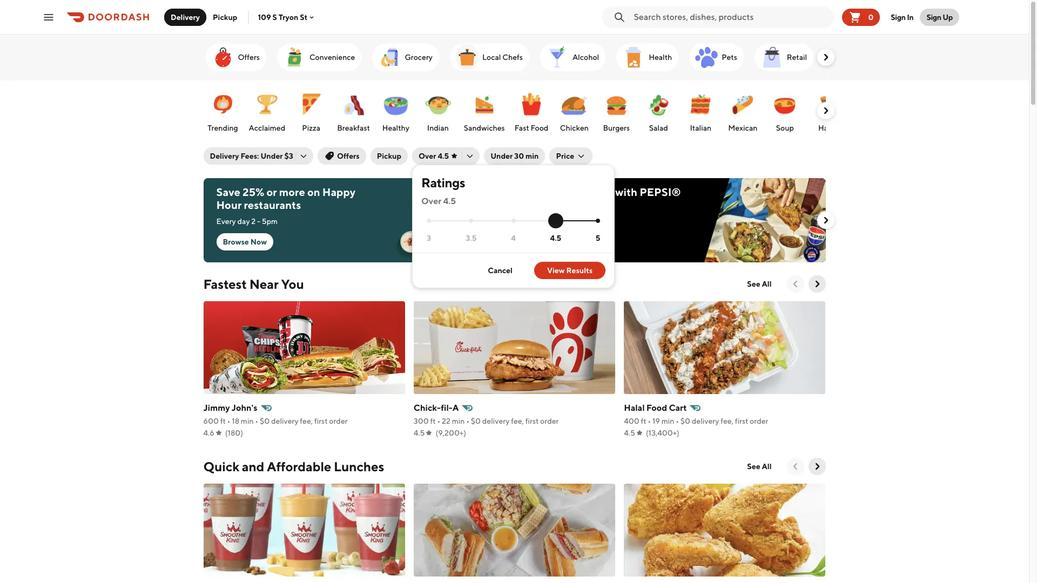 Task type: locate. For each thing, give the bounding box(es) containing it.
3 delivery from the left
[[692, 417, 719, 426]]

over up the 3 stars and over 'image'
[[421, 196, 441, 206]]

$​0
[[260, 417, 270, 426], [471, 417, 481, 426], [680, 417, 690, 426]]

0 horizontal spatial sign
[[891, 13, 906, 21]]

under
[[261, 152, 283, 160], [490, 152, 513, 160]]

1 vertical spatial over
[[421, 196, 441, 206]]

over 4.5 up ratings
[[419, 152, 449, 160]]

1 vertical spatial over 4.5
[[421, 196, 456, 206]]

chefs
[[502, 53, 523, 62]]

over 4.5 inside button
[[419, 152, 449, 160]]

health
[[649, 53, 672, 62]]

3 first from the left
[[735, 417, 748, 426]]

sign in
[[891, 13, 914, 21]]

next button of carousel image
[[812, 279, 822, 290], [812, 461, 822, 472]]

delivery right "19"
[[692, 417, 719, 426]]

over 4.5 button
[[412, 147, 480, 165]]

alcohol link
[[540, 43, 606, 71]]

1 ft from the left
[[220, 417, 226, 426]]

2 horizontal spatial order
[[750, 417, 768, 426]]

2 order from the left
[[540, 417, 559, 426]]

see all link for fastest near you
[[741, 275, 778, 293]]

pickup button left 109
[[206, 8, 244, 26]]

1 $​0 from the left
[[260, 417, 270, 426]]

30
[[514, 152, 524, 160]]

retail image
[[759, 44, 785, 70]]

0 horizontal spatial $​0
[[260, 417, 270, 426]]

0 horizontal spatial ft
[[220, 417, 226, 426]]

over
[[419, 152, 436, 160], [421, 196, 441, 206]]

previous button of carousel image for quick and affordable lunches
[[790, 461, 801, 472]]

1 see from the top
[[747, 280, 760, 288]]

4 • from the left
[[466, 417, 469, 426]]

2 first from the left
[[525, 417, 539, 426]]

order for chick-fil-a
[[540, 417, 559, 426]]

0 horizontal spatial order
[[329, 417, 348, 426]]

salad
[[649, 124, 668, 132]]

1 • from the left
[[227, 417, 230, 426]]

2 delivery from the left
[[482, 417, 510, 426]]

2 fee, from the left
[[511, 417, 524, 426]]

all for quick and affordable lunches
[[762, 462, 772, 471]]

$​0 right 18
[[260, 417, 270, 426]]

$3
[[284, 152, 293, 160]]

see all for quick and affordable lunches
[[747, 462, 772, 471]]

2 ft from the left
[[430, 417, 436, 426]]

delivery right "22"
[[482, 417, 510, 426]]

3 $​0 from the left
[[680, 417, 690, 426]]

0 horizontal spatial halal
[[624, 403, 645, 413]]

4
[[511, 234, 516, 242]]

0 horizontal spatial food
[[531, 124, 548, 132]]

1 vertical spatial next button of carousel image
[[812, 461, 822, 472]]

burgers
[[603, 124, 630, 132]]

min right "22"
[[452, 417, 465, 426]]

600 ft • 18 min • $​0 delivery fee, first order
[[203, 417, 348, 426]]

offers down breakfast
[[337, 152, 360, 160]]

0 vertical spatial see all
[[747, 280, 772, 288]]

• left 18
[[227, 417, 230, 426]]

hour
[[216, 199, 242, 211]]

• left "19"
[[648, 417, 651, 426]]

shop
[[538, 225, 556, 233]]

1 see all from the top
[[747, 280, 772, 288]]

view results button
[[534, 262, 605, 279]]

1 vertical spatial previous button of carousel image
[[790, 461, 801, 472]]

3 ft from the left
[[641, 417, 646, 426]]

delivery for halal food cart
[[692, 417, 719, 426]]

fee,
[[300, 417, 313, 426], [511, 417, 524, 426], [721, 417, 733, 426]]

2 previous button of carousel image from the top
[[790, 461, 801, 472]]

min right "19"
[[661, 417, 674, 426]]

fast
[[515, 124, 529, 132]]

(180)
[[225, 429, 243, 437]]

2 under from the left
[[490, 152, 513, 160]]

0 vertical spatial offers
[[238, 53, 260, 62]]

ft for chick-
[[430, 417, 436, 426]]

1 first from the left
[[314, 417, 328, 426]]

halal
[[818, 124, 836, 132], [624, 403, 645, 413]]

1 horizontal spatial halal
[[818, 124, 836, 132]]

health image
[[621, 44, 647, 70]]

1 horizontal spatial $​0
[[471, 417, 481, 426]]

400
[[624, 417, 639, 426]]

1 vertical spatial see all
[[747, 462, 772, 471]]

2 see all link from the top
[[741, 458, 778, 475]]

1 horizontal spatial order
[[540, 417, 559, 426]]

1 horizontal spatial under
[[490, 152, 513, 160]]

fees:
[[241, 152, 259, 160]]

2 horizontal spatial fee,
[[721, 417, 733, 426]]

browse now
[[223, 238, 267, 246]]

4.6
[[203, 429, 214, 437]]

0 vertical spatial next button of carousel image
[[820, 52, 831, 63]]

first for halal food cart
[[735, 417, 748, 426]]

1 vertical spatial halal
[[624, 403, 645, 413]]

over inside button
[[419, 152, 436, 160]]

open menu image
[[42, 11, 55, 23]]

first for chick-fil-a
[[525, 417, 539, 426]]

mexican
[[728, 124, 757, 132]]

0 vertical spatial delivery
[[171, 13, 200, 21]]

0 vertical spatial halal
[[818, 124, 836, 132]]

0 vertical spatial next button of carousel image
[[812, 279, 822, 290]]

pickup for the leftmost pickup button
[[213, 13, 237, 21]]

109 s tryon st button
[[258, 13, 316, 21]]

offers link
[[206, 43, 266, 71]]

halal right "soup"
[[818, 124, 836, 132]]

2 horizontal spatial first
[[735, 417, 748, 426]]

0 vertical spatial see
[[747, 280, 760, 288]]

local chefs link
[[450, 43, 529, 71]]

1 horizontal spatial fee,
[[511, 417, 524, 426]]

1 previous button of carousel image from the top
[[790, 279, 801, 290]]

$​0 for chick-fil-a
[[471, 417, 481, 426]]

1 see all link from the top
[[741, 275, 778, 293]]

over 4.5 down ratings
[[421, 196, 456, 206]]

1 vertical spatial see all link
[[741, 458, 778, 475]]

1 horizontal spatial offers
[[337, 152, 360, 160]]

0 vertical spatial pickup
[[213, 13, 237, 21]]

1 horizontal spatial first
[[525, 417, 539, 426]]

food for fast
[[531, 124, 548, 132]]

109
[[258, 13, 271, 21]]

now
[[250, 238, 267, 246]]

grocery link
[[372, 43, 439, 71]]

offers inside button
[[337, 152, 360, 160]]

3 order from the left
[[750, 417, 768, 426]]

1 vertical spatial delivery
[[210, 152, 239, 160]]

min right 30
[[526, 152, 539, 160]]

Store search: begin typing to search for stores available on DoorDash text field
[[634, 11, 829, 23]]

0 horizontal spatial delivery
[[171, 13, 200, 21]]

3 next button of carousel image from the top
[[820, 215, 831, 226]]

sign left up at the right of page
[[927, 13, 941, 21]]

delivery fees: under $3
[[210, 152, 293, 160]]

pickup left 109
[[213, 13, 237, 21]]

5 stars and over image
[[596, 219, 600, 223]]

pizza
[[302, 124, 320, 132]]

0 horizontal spatial fee,
[[300, 417, 313, 426]]

food up "19"
[[646, 403, 667, 413]]

1 sign from the left
[[891, 13, 906, 21]]

2 horizontal spatial delivery
[[692, 417, 719, 426]]

0 vertical spatial see all link
[[741, 275, 778, 293]]

1 vertical spatial pickup
[[377, 152, 401, 160]]

min
[[526, 152, 539, 160], [241, 417, 254, 426], [452, 417, 465, 426], [661, 417, 674, 426]]

0 vertical spatial food
[[531, 124, 548, 132]]

3.5 stars and over image
[[469, 219, 473, 223]]

min for chick-fil-a
[[452, 417, 465, 426]]

shop now
[[538, 225, 573, 233]]

1 delivery from the left
[[271, 417, 298, 426]]

offers right offers icon
[[238, 53, 260, 62]]

0 horizontal spatial first
[[314, 417, 328, 426]]

under left $3
[[261, 152, 283, 160]]

more
[[532, 204, 550, 213]]

food right the fast
[[531, 124, 548, 132]]

1 next button of carousel image from the top
[[812, 279, 822, 290]]

1 vertical spatial see
[[747, 462, 760, 471]]

3 fee, from the left
[[721, 417, 733, 426]]

delivery for jimmy john's
[[271, 417, 298, 426]]

under left 30
[[490, 152, 513, 160]]

previous button of carousel image
[[790, 279, 801, 290], [790, 461, 801, 472]]

pickup
[[213, 13, 237, 21], [377, 152, 401, 160]]

1 fee, from the left
[[300, 417, 313, 426]]

$​0 right "22"
[[471, 417, 481, 426]]

2 horizontal spatial $​0
[[680, 417, 690, 426]]

1 horizontal spatial pickup
[[377, 152, 401, 160]]

up
[[943, 13, 953, 21]]

tryon
[[279, 13, 298, 21]]

delivery up quick and affordable lunches in the bottom left of the page
[[271, 417, 298, 426]]

1 vertical spatial offers
[[337, 152, 360, 160]]

chick-
[[414, 403, 441, 413]]

pickup button
[[206, 8, 244, 26], [370, 147, 408, 165]]

1 horizontal spatial sign
[[927, 13, 941, 21]]

4.5 down 300
[[414, 429, 425, 437]]

3 • from the left
[[437, 417, 440, 426]]

$​0 down the cart
[[680, 417, 690, 426]]

2 see from the top
[[747, 462, 760, 471]]

offers image
[[210, 44, 236, 70]]

fastest near you link
[[203, 275, 304, 293]]

pickup button down healthy
[[370, 147, 408, 165]]

pickup for pickup button to the bottom
[[377, 152, 401, 160]]

1 all from the top
[[762, 280, 772, 288]]

(13,400+)
[[646, 429, 679, 437]]

1 horizontal spatial delivery
[[482, 417, 510, 426]]

• down the cart
[[676, 417, 679, 426]]

1 vertical spatial next button of carousel image
[[820, 105, 831, 116]]

2 next button of carousel image from the top
[[812, 461, 822, 472]]

local chefs
[[482, 53, 523, 62]]

sign for sign in
[[891, 13, 906, 21]]

1 vertical spatial food
[[646, 403, 667, 413]]

0 horizontal spatial pickup
[[213, 13, 237, 21]]

• left "22"
[[437, 417, 440, 426]]

pickup down healthy
[[377, 152, 401, 160]]

order for jimmy john's
[[329, 417, 348, 426]]

halal food cart
[[624, 403, 687, 413]]

pepsi®
[[640, 186, 681, 198]]

3 stars and over image
[[427, 219, 431, 223]]

see
[[747, 280, 760, 288], [747, 462, 760, 471]]

• down john's
[[255, 417, 258, 426]]

2 $​0 from the left
[[471, 417, 481, 426]]

ft right 300
[[430, 417, 436, 426]]

are
[[563, 186, 578, 198]]

1 horizontal spatial ft
[[430, 417, 436, 426]]

fee, for chick-fil-a
[[511, 417, 524, 426]]

results
[[566, 266, 593, 275]]

1 horizontal spatial pickup button
[[370, 147, 408, 165]]

0 vertical spatial pickup button
[[206, 8, 244, 26]]

2 horizontal spatial ft
[[641, 417, 646, 426]]

1 vertical spatial all
[[762, 462, 772, 471]]

save 25% or more on happy hour restaurants
[[216, 186, 355, 211]]

over 4.5
[[419, 152, 449, 160], [421, 196, 456, 206]]

halal for halal food cart
[[624, 403, 645, 413]]

quick
[[203, 459, 239, 474]]

4.5 down shop now
[[550, 234, 561, 242]]

sign
[[891, 13, 906, 21], [927, 13, 941, 21]]

offers
[[238, 53, 260, 62], [337, 152, 360, 160]]

4.5 up ratings
[[438, 152, 449, 160]]

2 sign from the left
[[927, 13, 941, 21]]

0 vertical spatial over
[[419, 152, 436, 160]]

food
[[531, 124, 548, 132], [646, 403, 667, 413]]

2 vertical spatial next button of carousel image
[[820, 215, 831, 226]]

1 horizontal spatial food
[[646, 403, 667, 413]]

sandwiches
[[464, 124, 505, 132]]

1 horizontal spatial delivery
[[210, 152, 239, 160]]

acclaimed link
[[247, 86, 287, 136]]

chicken
[[560, 124, 589, 132]]

2 see all from the top
[[747, 462, 772, 471]]

0 horizontal spatial delivery
[[271, 417, 298, 426]]

delivery
[[171, 13, 200, 21], [210, 152, 239, 160]]

delivery for delivery fees: under $3
[[210, 152, 239, 160]]

see all link for quick and affordable lunches
[[741, 458, 778, 475]]

ft
[[220, 417, 226, 426], [430, 417, 436, 426], [641, 417, 646, 426]]

min right 18
[[241, 417, 254, 426]]

5pm
[[262, 217, 278, 226]]

see all link
[[741, 275, 778, 293], [741, 458, 778, 475]]

happy
[[322, 186, 355, 198]]

alcohol
[[572, 53, 599, 62]]

ft right 400
[[641, 417, 646, 426]]

sign left in
[[891, 13, 906, 21]]

over down indian
[[419, 152, 436, 160]]

you
[[281, 277, 304, 292]]

0 horizontal spatial offers
[[238, 53, 260, 62]]

under 30 min
[[490, 152, 539, 160]]

2 all from the top
[[762, 462, 772, 471]]

4.5 down 400
[[624, 429, 635, 437]]

retail link
[[754, 43, 814, 71]]

next button of carousel image
[[820, 52, 831, 63], [820, 105, 831, 116], [820, 215, 831, 226]]

delivery inside button
[[171, 13, 200, 21]]

0 vertical spatial over 4.5
[[419, 152, 449, 160]]

0 vertical spatial previous button of carousel image
[[790, 279, 801, 290]]

acclaimed
[[249, 124, 285, 132]]

next button of carousel image for quick and affordable lunches
[[812, 461, 822, 472]]

ft right 600
[[220, 417, 226, 426]]

first
[[314, 417, 328, 426], [525, 417, 539, 426], [735, 417, 748, 426]]

offers button
[[318, 147, 366, 165]]

1 order from the left
[[329, 417, 348, 426]]

4.5 down ratings
[[443, 196, 456, 206]]

halal up 400
[[624, 403, 645, 413]]

sign for sign up
[[927, 13, 941, 21]]

0 horizontal spatial under
[[261, 152, 283, 160]]

next button of carousel image for fastest near you
[[812, 279, 822, 290]]

0 vertical spatial all
[[762, 280, 772, 288]]

• right "22"
[[466, 417, 469, 426]]



Task type: describe. For each thing, give the bounding box(es) containing it.
$​0 for halal food cart
[[680, 417, 690, 426]]

view results
[[547, 266, 593, 275]]

now
[[558, 225, 573, 233]]

healthy
[[382, 124, 409, 132]]

breakfast
[[337, 124, 370, 132]]

browse
[[223, 238, 249, 246]]

every
[[216, 217, 236, 226]]

fastest near you
[[203, 277, 304, 292]]

pets
[[722, 53, 737, 62]]

see for quick and affordable lunches
[[747, 462, 760, 471]]

crave
[[560, 204, 579, 213]]

health link
[[616, 43, 679, 71]]

restaurants
[[244, 199, 301, 211]]

view
[[547, 266, 565, 275]]

more
[[279, 186, 305, 198]]

jimmy
[[203, 403, 230, 413]]

1 next button of carousel image from the top
[[820, 52, 831, 63]]

18
[[232, 417, 239, 426]]

italian
[[690, 124, 711, 132]]

alcohol image
[[544, 44, 570, 70]]

convenience image
[[281, 44, 307, 70]]

-
[[257, 217, 260, 226]]

6 • from the left
[[676, 417, 679, 426]]

1 vertical spatial pickup button
[[370, 147, 408, 165]]

ft for halal
[[641, 417, 646, 426]]

0
[[868, 13, 874, 21]]

fee, for halal food cart
[[721, 417, 733, 426]]

delivery for delivery
[[171, 13, 200, 21]]

pets link
[[689, 43, 744, 71]]

quick and affordable lunches link
[[203, 458, 384, 475]]

lunches
[[334, 459, 384, 474]]

delivery for chick-fil-a
[[482, 417, 510, 426]]

previous button of carousel image for fastest near you
[[790, 279, 801, 290]]

save
[[216, 186, 240, 198]]

pets image
[[694, 44, 720, 70]]

25%
[[243, 186, 264, 198]]

2 • from the left
[[255, 417, 258, 426]]

tacos
[[532, 186, 560, 198]]

0 horizontal spatial pickup button
[[206, 8, 244, 26]]

st
[[300, 13, 307, 21]]

grocery image
[[377, 44, 403, 70]]

fil-
[[441, 403, 452, 413]]

400 ft • 19 min • $​0 delivery fee, first order
[[624, 417, 768, 426]]

quick and affordable lunches
[[203, 459, 384, 474]]

convenience link
[[277, 43, 362, 71]]

food for halal
[[646, 403, 667, 413]]

grocery
[[405, 53, 433, 62]]

5
[[596, 234, 600, 242]]

browse now button
[[216, 233, 273, 251]]

order for halal food cart
[[750, 417, 768, 426]]

min for jimmy john's
[[241, 417, 254, 426]]

trending
[[208, 124, 238, 132]]

(9,200+)
[[436, 429, 466, 437]]

first for jimmy john's
[[314, 417, 328, 426]]

0 button
[[842, 8, 880, 26]]

4.5 inside button
[[438, 152, 449, 160]]

tacos are better with pepsi®
[[532, 186, 681, 198]]

min inside under 30 min button
[[526, 152, 539, 160]]

halal for halal
[[818, 124, 836, 132]]

under inside button
[[490, 152, 513, 160]]

cancel button
[[475, 262, 525, 279]]

2 next button of carousel image from the top
[[820, 105, 831, 116]]

fee, for jimmy john's
[[300, 417, 313, 426]]

to
[[552, 204, 559, 213]]

see all for fastest near you
[[747, 280, 772, 288]]

local
[[482, 53, 501, 62]]

ft for jimmy
[[220, 417, 226, 426]]

see for fastest near you
[[747, 280, 760, 288]]

shop now button
[[532, 220, 579, 238]]

in
[[907, 13, 914, 21]]

and
[[242, 459, 264, 474]]

22
[[442, 417, 450, 426]]

19
[[652, 417, 660, 426]]

2
[[251, 217, 256, 226]]

sign in link
[[884, 6, 920, 28]]

600
[[203, 417, 219, 426]]

$​0 for jimmy john's
[[260, 417, 270, 426]]

trending link
[[204, 86, 241, 136]]

under 30 min button
[[484, 147, 545, 165]]

with
[[615, 186, 637, 198]]

retail
[[787, 53, 807, 62]]

better
[[581, 186, 613, 198]]

indian
[[427, 124, 449, 132]]

1 under from the left
[[261, 152, 283, 160]]

5 • from the left
[[648, 417, 651, 426]]

on
[[307, 186, 320, 198]]

300
[[414, 417, 429, 426]]

or
[[267, 186, 277, 198]]

day
[[237, 217, 250, 226]]

affordable
[[267, 459, 331, 474]]

jimmy john's
[[203, 403, 257, 413]]

sign up
[[927, 13, 953, 21]]

ratings
[[421, 175, 465, 190]]

cart
[[669, 403, 687, 413]]

4 stars and over image
[[511, 219, 516, 223]]

chick-fil-a
[[414, 403, 459, 413]]

more to crave
[[532, 204, 579, 213]]

price
[[556, 152, 574, 160]]

3
[[427, 234, 431, 242]]

near
[[249, 277, 279, 292]]

cancel
[[488, 266, 513, 275]]

a
[[452, 403, 459, 413]]

convenience
[[309, 53, 355, 62]]

3.5
[[466, 234, 477, 242]]

all for fastest near you
[[762, 280, 772, 288]]

local chefs image
[[454, 44, 480, 70]]

min for halal food cart
[[661, 417, 674, 426]]

every day 2 - 5pm
[[216, 217, 278, 226]]



Task type: vqa. For each thing, say whether or not it's contained in the screenshot.


